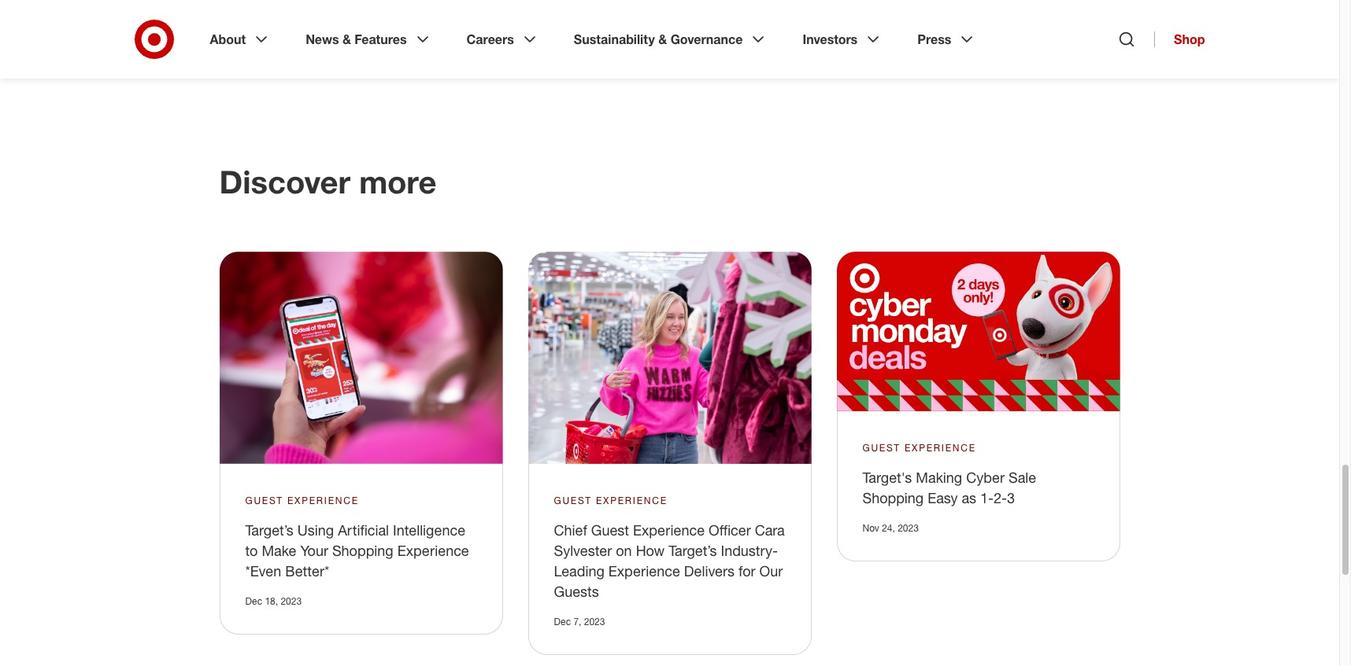 Task type: describe. For each thing, give the bounding box(es) containing it.
about
[[210, 31, 246, 47]]

careers
[[467, 31, 514, 47]]

guest inside chief guest experience officer cara sylvester on how target's industry- leading experience delivers for our guests
[[591, 522, 629, 539]]

on
[[616, 542, 632, 560]]

our
[[654, 44, 674, 60]]

press link
[[907, 19, 988, 60]]

shop link
[[1154, 31, 1205, 47]]

guest for target's
[[863, 443, 901, 454]]

guest experience for guest
[[554, 495, 668, 507]]

a woman in a pink sweater holds an iphone displaying target's deal of the day in the target app. image
[[219, 252, 503, 464]]

discover
[[219, 163, 350, 201]]

intelligence
[[393, 522, 465, 539]]

features
[[355, 31, 407, 47]]

3
[[1007, 490, 1015, 507]]

dec for target's using artificial intelligence to make your shopping experience *even better*
[[245, 596, 262, 608]]

experience inside target's using artificial intelligence to make your shopping experience *even better*
[[397, 542, 469, 560]]

for
[[739, 563, 756, 580]]

1 horizontal spatial to
[[638, 44, 650, 60]]

investors link
[[792, 19, 894, 60]]

experience up on at the bottom of the page
[[596, 495, 668, 507]]

target's using artificial intelligence to make your shopping experience *even better* link
[[245, 522, 469, 580]]

dec for chief guest experience officer cara sylvester on how target's industry- leading experience delivers for our guests
[[554, 616, 571, 628]]

target's inside target's using artificial intelligence to make your shopping experience *even better*
[[245, 522, 294, 539]]

about link
[[199, 19, 282, 60]]

target's making cyber sale shopping easy as 1-2-3 link
[[863, 469, 1036, 507]]

guest experience for using
[[245, 495, 359, 507]]

7,
[[574, 616, 581, 628]]

target's making cyber sale shopping easy as 1-2-3
[[863, 469, 1036, 507]]

sylvester
[[554, 542, 612, 560]]

2023 for make
[[281, 596, 302, 608]]

delivers
[[684, 563, 735, 580]]

experience up the 'making'
[[905, 443, 976, 454]]

sustainability & governance
[[574, 31, 743, 47]]

sustainability
[[574, 31, 655, 47]]

cyber
[[966, 469, 1005, 487]]

guest experience link for making
[[863, 442, 976, 456]]

experience up using at the bottom left of page
[[287, 495, 359, 507]]

chief
[[554, 522, 587, 539]]

investors
[[803, 31, 858, 47]]

24,
[[882, 523, 895, 535]]

making
[[916, 469, 962, 487]]

make
[[262, 542, 296, 560]]

2023 for easy
[[898, 523, 919, 535]]

our
[[760, 563, 783, 580]]

nov
[[863, 523, 879, 535]]

1-
[[980, 490, 994, 507]]

using
[[298, 522, 334, 539]]

chief guest experience officer cara sylvester walks through a target store holding a red shopping basket. image
[[528, 252, 811, 464]]

sale
[[1009, 469, 1036, 487]]

subscribe to our newsletter link
[[574, 43, 766, 62]]



Task type: vqa. For each thing, say whether or not it's contained in the screenshot.
The Unchecked icon
no



Task type: locate. For each thing, give the bounding box(es) containing it.
1 vertical spatial shopping
[[332, 542, 393, 560]]

guest experience up using at the bottom left of page
[[245, 495, 359, 507]]

0 vertical spatial shopping
[[863, 490, 924, 507]]

to inside target's using artificial intelligence to make your shopping experience *even better*
[[245, 542, 258, 560]]

2023 right 24,
[[898, 523, 919, 535]]

guest for chief
[[554, 495, 592, 507]]

news
[[306, 31, 339, 47]]

your
[[300, 542, 328, 560]]

1 horizontal spatial shopping
[[863, 490, 924, 507]]

guest up target's
[[863, 443, 901, 454]]

1 vertical spatial target's
[[669, 542, 717, 560]]

careers link
[[456, 19, 550, 60]]

target's
[[863, 469, 912, 487]]

shopping inside target's making cyber sale shopping easy as 1-2-3
[[863, 490, 924, 507]]

newsletter
[[677, 44, 740, 60]]

guest experience up the 'making'
[[863, 443, 976, 454]]

*even
[[245, 563, 281, 580]]

0 vertical spatial to
[[638, 44, 650, 60]]

0 vertical spatial dec
[[245, 596, 262, 608]]

a cartoon target bullseye dog holds a mobile phone next to the words "cyber monday deals" and "2 days only!" image
[[837, 252, 1120, 412]]

shopping inside target's using artificial intelligence to make your shopping experience *even better*
[[332, 542, 393, 560]]

& for news
[[342, 31, 351, 47]]

target's inside chief guest experience officer cara sylvester on how target's industry- leading experience delivers for our guests
[[669, 542, 717, 560]]

guest up "make"
[[245, 495, 283, 507]]

2 horizontal spatial guest experience
[[863, 443, 976, 454]]

2023 for sylvester
[[584, 616, 605, 628]]

guest experience
[[863, 443, 976, 454], [245, 495, 359, 507], [554, 495, 668, 507]]

how
[[636, 542, 665, 560]]

to
[[638, 44, 650, 60], [245, 542, 258, 560]]

guest experience link up the 'making'
[[863, 442, 976, 456]]

more
[[359, 163, 437, 201]]

subscribe to our newsletter
[[574, 44, 740, 60]]

news & features
[[306, 31, 407, 47]]

0 horizontal spatial guest experience
[[245, 495, 359, 507]]

1 vertical spatial dec
[[554, 616, 571, 628]]

2023 right 7,
[[584, 616, 605, 628]]

1 horizontal spatial 2023
[[584, 616, 605, 628]]

1 vertical spatial 2023
[[281, 596, 302, 608]]

0 horizontal spatial shopping
[[332, 542, 393, 560]]

target's
[[245, 522, 294, 539], [669, 542, 717, 560]]

dec left 7,
[[554, 616, 571, 628]]

2-
[[994, 490, 1007, 507]]

shop
[[1174, 31, 1205, 47]]

guest experience link
[[863, 442, 976, 456], [245, 494, 359, 509], [554, 494, 668, 509]]

0 vertical spatial target's
[[245, 522, 294, 539]]

guest experience link up chief on the left bottom of the page
[[554, 494, 668, 509]]

target's up delivers
[[669, 542, 717, 560]]

2023
[[898, 523, 919, 535], [281, 596, 302, 608], [584, 616, 605, 628]]

& for sustainability
[[658, 31, 667, 47]]

news & features link
[[295, 19, 443, 60]]

&
[[342, 31, 351, 47], [658, 31, 667, 47]]

0 horizontal spatial 2023
[[281, 596, 302, 608]]

shopping down target's
[[863, 490, 924, 507]]

1 horizontal spatial guest experience
[[554, 495, 668, 507]]

0 horizontal spatial to
[[245, 542, 258, 560]]

to left our
[[638, 44, 650, 60]]

shopping
[[863, 490, 924, 507], [332, 542, 393, 560]]

2023 right 18,
[[281, 596, 302, 608]]

1 vertical spatial to
[[245, 542, 258, 560]]

press
[[918, 31, 952, 47]]

industry-
[[721, 542, 778, 560]]

guest experience link for using
[[245, 494, 359, 509]]

subscribe
[[574, 44, 634, 60]]

nov 24, 2023
[[863, 523, 919, 535]]

chief guest experience officer cara sylvester on how target's industry- leading experience delivers for our guests link
[[554, 522, 785, 601]]

0 horizontal spatial dec
[[245, 596, 262, 608]]

as
[[962, 490, 976, 507]]

artificial
[[338, 522, 389, 539]]

target's using artificial intelligence to make your shopping experience *even better*
[[245, 522, 469, 580]]

guest experience up chief on the left bottom of the page
[[554, 495, 668, 507]]

guest
[[863, 443, 901, 454], [245, 495, 283, 507], [554, 495, 592, 507], [591, 522, 629, 539]]

guests
[[554, 583, 599, 601]]

shopping down artificial in the left of the page
[[332, 542, 393, 560]]

guest up on at the bottom of the page
[[591, 522, 629, 539]]

guest for target's
[[245, 495, 283, 507]]

target's up "make"
[[245, 522, 294, 539]]

guest up chief on the left bottom of the page
[[554, 495, 592, 507]]

cara
[[755, 522, 785, 539]]

officer
[[709, 522, 751, 539]]

1 horizontal spatial target's
[[669, 542, 717, 560]]

leading
[[554, 563, 605, 580]]

better*
[[285, 563, 329, 580]]

0 horizontal spatial target's
[[245, 522, 294, 539]]

1 & from the left
[[342, 31, 351, 47]]

sustainability & governance link
[[563, 19, 779, 60]]

2 horizontal spatial guest experience link
[[863, 442, 976, 456]]

0 horizontal spatial guest experience link
[[245, 494, 359, 509]]

experience down 'how'
[[608, 563, 680, 580]]

chief guest experience officer cara sylvester on how target's industry- leading experience delivers for our guests
[[554, 522, 785, 601]]

experience
[[905, 443, 976, 454], [287, 495, 359, 507], [596, 495, 668, 507], [633, 522, 705, 539], [397, 542, 469, 560], [608, 563, 680, 580]]

governance
[[671, 31, 743, 47]]

1 horizontal spatial dec
[[554, 616, 571, 628]]

experience down intelligence
[[397, 542, 469, 560]]

experience up 'how'
[[633, 522, 705, 539]]

guest experience link up using at the bottom left of page
[[245, 494, 359, 509]]

to up *even
[[245, 542, 258, 560]]

dec 18, 2023
[[245, 596, 302, 608]]

2 vertical spatial 2023
[[584, 616, 605, 628]]

discover more
[[219, 163, 437, 201]]

0 vertical spatial 2023
[[898, 523, 919, 535]]

1 horizontal spatial guest experience link
[[554, 494, 668, 509]]

dec left 18,
[[245, 596, 262, 608]]

guest experience for making
[[863, 443, 976, 454]]

2 & from the left
[[658, 31, 667, 47]]

guest experience link for guest
[[554, 494, 668, 509]]

0 horizontal spatial &
[[342, 31, 351, 47]]

1 horizontal spatial &
[[658, 31, 667, 47]]

dec
[[245, 596, 262, 608], [554, 616, 571, 628]]

2 horizontal spatial 2023
[[898, 523, 919, 535]]

dec 7, 2023
[[554, 616, 605, 628]]

easy
[[928, 490, 958, 507]]

18,
[[265, 596, 278, 608]]



